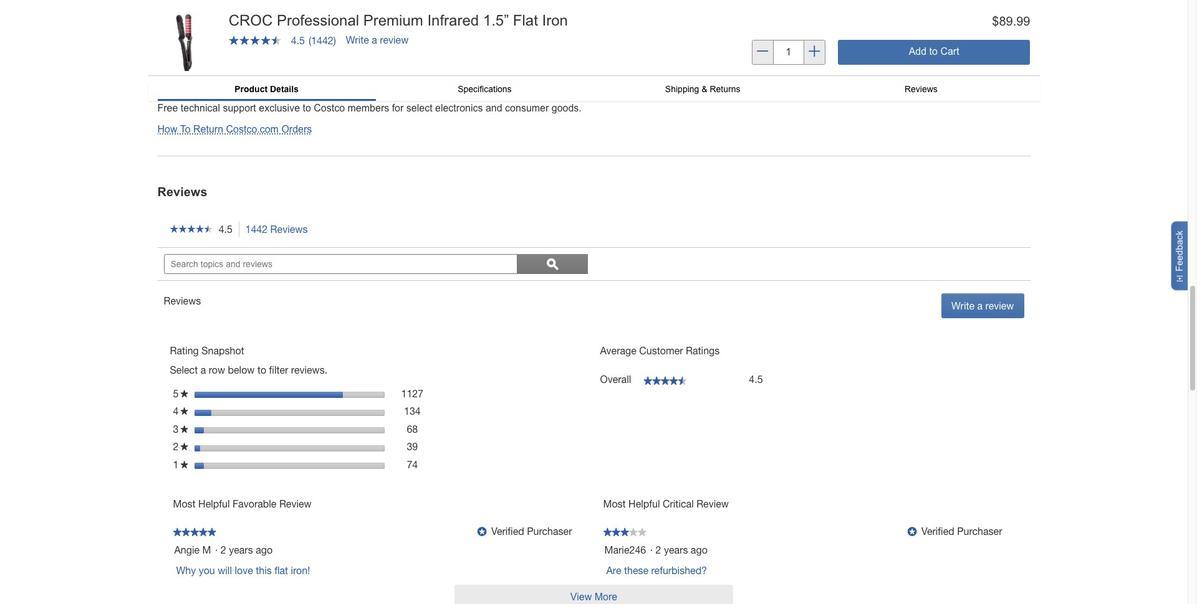 Task type: locate. For each thing, give the bounding box(es) containing it.
2 purchaser from the left
[[957, 527, 1003, 538]]

ϙ
[[547, 258, 559, 270]]

★ up 4 ★
[[181, 390, 188, 398]]

★ for 4
[[181, 408, 188, 416]]

2 verified from the left
[[922, 527, 955, 538]]

costco's return policy link
[[182, 46, 281, 56]]

2 helpful from the left
[[629, 499, 660, 510]]

value
[[326, 0, 350, 5]]

*
[[477, 528, 487, 537], [907, 528, 918, 537]]

0 horizontal spatial write
[[346, 35, 369, 46]]

1 horizontal spatial verified
[[922, 527, 955, 538]]

0 vertical spatial costco
[[324, 25, 355, 35]]

contact
[[365, 67, 397, 78]]

2 ★ from the top
[[181, 408, 188, 416]]

0 vertical spatial please
[[683, 10, 712, 20]]

1 horizontal spatial *
[[907, 528, 918, 537]]

★ inside 2 ★
[[181, 444, 188, 451]]

0 horizontal spatial purchaser
[[527, 527, 572, 538]]

0 horizontal spatial 4.5
[[219, 224, 233, 235]]

why
[[176, 566, 196, 577]]

technical
[[191, 88, 233, 99]]

write
[[346, 35, 369, 46], [952, 301, 975, 312]]

0 horizontal spatial you
[[199, 566, 215, 577]]

to
[[180, 124, 191, 135]]

2 up are these refurbished?
[[656, 545, 661, 556]]

flat
[[274, 566, 288, 577]]

★ inside 3 ★
[[181, 426, 188, 433]]

0 vertical spatial at
[[635, 10, 644, 20]]

0 horizontal spatial ago
[[256, 545, 273, 556]]

committed
[[192, 0, 238, 5]]

0 horizontal spatial *
[[477, 528, 487, 537]]

0 vertical spatial customer
[[407, 25, 450, 35]]

☆☆☆☆☆
[[170, 224, 213, 233], [170, 224, 213, 233]]

you inside reviews tab panel
[[199, 566, 215, 577]]

verified for most helpful favorable review
[[491, 527, 524, 538]]

0 vertical spatial you
[[306, 10, 322, 20]]

1 horizontal spatial purchaser
[[957, 527, 1003, 538]]

product
[[235, 84, 268, 94]]

2 * verified purchaser from the left
[[907, 527, 1003, 538]]

1 horizontal spatial ·
[[650, 545, 653, 556]]

please left contact
[[333, 67, 362, 78]]

5 ★
[[173, 388, 188, 400]]

★ for 2
[[181, 444, 188, 451]]

helpful left favorable
[[198, 499, 230, 510]]

helpful
[[198, 499, 230, 510], [629, 499, 660, 510]]

verified
[[491, 527, 524, 538], [922, 527, 955, 538]]

0 horizontal spatial customer
[[407, 25, 450, 35]]

return
[[222, 46, 252, 56], [193, 124, 223, 135]]

years
[[229, 545, 253, 556], [664, 545, 688, 556]]

5 ★ from the top
[[181, 461, 188, 469]]

with
[[428, 0, 446, 5]]

★ inside 1 ★
[[181, 461, 188, 469]]

purchased
[[586, 10, 633, 20]]

risk-
[[457, 0, 476, 5]]

1 * verified purchaser from the left
[[477, 527, 572, 538]]

a
[[449, 0, 454, 5], [372, 35, 377, 46], [978, 301, 983, 312], [201, 365, 206, 376]]

134
[[404, 406, 421, 417]]

helpful for critical
[[629, 499, 660, 510]]

costco's return policy
[[182, 46, 281, 56]]

1 horizontal spatial years
[[664, 545, 688, 556]]

your
[[661, 0, 680, 5], [422, 10, 441, 20], [279, 25, 298, 35]]

reviews.
[[291, 365, 328, 376]]

to up croc
[[241, 0, 249, 5]]

2 ago from the left
[[691, 545, 708, 556]]

technical
[[181, 103, 220, 114]]

0 horizontal spatial your
[[279, 25, 298, 35]]

goods.
[[552, 103, 582, 114]]

2 horizontal spatial and
[[486, 103, 502, 114]]

* verified purchaser for most helpful favorable review
[[477, 527, 572, 538]]

2 · from the left
[[650, 545, 653, 556]]

1 vertical spatial customer
[[639, 346, 683, 357]]

ago
[[256, 545, 273, 556], [691, 545, 708, 556]]

1 vertical spatial you
[[199, 566, 215, 577]]

0 vertical spatial your
[[661, 0, 680, 5]]

★ down 5 ★
[[181, 408, 188, 416]]

or
[[502, 10, 511, 20], [358, 25, 367, 35]]

you down best
[[306, 10, 322, 20]]

0 horizontal spatial years
[[229, 545, 253, 556]]

1 vertical spatial write a review button
[[942, 294, 1024, 319]]

select
[[170, 365, 198, 376]]

and down committed
[[215, 10, 232, 20]]

4 ★ from the top
[[181, 444, 188, 451]]

reviews
[[905, 84, 938, 94], [157, 185, 207, 199], [270, 224, 308, 235], [164, 296, 201, 307]]

please
[[683, 10, 712, 20], [333, 67, 362, 78]]

1 horizontal spatial 4.5
[[291, 35, 305, 46]]

or down 100%
[[502, 10, 511, 20]]

most for most helpful favorable review
[[173, 499, 196, 510]]

1 purchaser from the left
[[527, 527, 572, 538]]

0 horizontal spatial at
[[268, 25, 276, 35]]

2 review from the left
[[697, 499, 729, 510]]

* for most helpful favorable review
[[477, 528, 487, 537]]

ago up this
[[256, 545, 273, 556]]

review right favorable
[[279, 499, 312, 510]]

customer left ratings
[[639, 346, 683, 357]]

0 vertical spatial and
[[215, 10, 232, 20]]

0 horizontal spatial review
[[279, 499, 312, 510]]

croc professional premium infrared 1.5" flat iron image
[[157, 12, 216, 71]]

1 horizontal spatial most
[[603, 499, 626, 510]]

2 vertical spatial and
[[486, 103, 502, 114]]

2 * from the left
[[907, 528, 918, 537]]

1 vertical spatial and
[[235, 88, 252, 99]]

select
[[406, 103, 433, 114]]

1 horizontal spatial review
[[697, 499, 729, 510]]

1 horizontal spatial write a review button
[[942, 294, 1024, 319]]

0 horizontal spatial 2
[[173, 442, 181, 453]]

please left "visit"
[[683, 10, 712, 20]]

purchaser for most helpful favorable review
[[527, 527, 572, 538]]

most down 1 ★
[[173, 499, 196, 510]]

2 most from the left
[[603, 499, 626, 510]]

and up support
[[235, 88, 252, 99]]

review for most helpful critical review
[[697, 499, 729, 510]]

0 horizontal spatial most
[[173, 499, 196, 510]]

0 horizontal spatial helpful
[[198, 499, 230, 510]]

to left the filter
[[258, 365, 266, 376]]

2 vertical spatial your
[[279, 25, 298, 35]]

helpful left critical
[[629, 499, 660, 510]]

· up are these refurbished?
[[650, 545, 653, 556]]

0 horizontal spatial and
[[215, 10, 232, 20]]

details
[[270, 84, 299, 94]]

for manufacturer warranty information, please contact us.
[[157, 67, 413, 78]]

manufacturer
[[175, 67, 234, 78]]

to down 'services'
[[303, 103, 311, 114]]

2 horizontal spatial 2
[[656, 545, 661, 556]]

★★★★★
[[644, 377, 687, 385], [644, 377, 687, 385], [173, 528, 216, 537], [173, 528, 216, 537], [603, 528, 647, 537], [603, 528, 647, 537]]

1 vertical spatial the
[[157, 25, 171, 35]]

0 horizontal spatial write a review button
[[346, 35, 409, 46]]

(1442)
[[309, 35, 336, 46]]

★ down 4 ★
[[181, 426, 188, 433]]

1442
[[245, 224, 268, 235]]

★ up 1 ★
[[181, 444, 188, 451]]

iron
[[542, 12, 568, 29]]

1 vertical spatial write
[[952, 301, 975, 312]]

★ down 2 ★
[[181, 461, 188, 469]]

0 horizontal spatial verified
[[491, 527, 524, 538]]

the down the we
[[157, 25, 171, 35]]

years up why you will love this flat iron!
[[229, 545, 253, 556]]

1 vertical spatial review
[[986, 301, 1014, 312]]

· right m
[[215, 545, 218, 556]]

return down technical
[[193, 124, 223, 135]]

1 horizontal spatial the
[[288, 0, 302, 5]]

1 verified from the left
[[491, 527, 524, 538]]

overall
[[600, 374, 631, 386]]

1 horizontal spatial * verified purchaser
[[907, 527, 1003, 538]]

1 horizontal spatial review
[[986, 301, 1014, 312]]

marie246 button
[[605, 543, 646, 558]]

costco down 'services'
[[314, 103, 345, 114]]

your up costco,
[[661, 0, 680, 5]]

1 horizontal spatial you
[[306, 10, 322, 20]]

offering
[[252, 0, 285, 5]]

the up if
[[288, 0, 302, 5]]

at down both
[[635, 10, 644, 20]]

2 horizontal spatial 4.5
[[749, 374, 763, 386]]

0 vertical spatial 4.5
[[291, 35, 305, 46]]

review right critical
[[697, 499, 729, 510]]

you inside we are committed to offering the best value to our members, with a risk-free 100% satisfaction guarantee on both your membership and merchandise. if you have questions about your membership or products you've purchased at costco, please visit the membership counter at your local costco or
[[306, 10, 322, 20]]

information,
[[278, 67, 330, 78]]

1 vertical spatial your
[[422, 10, 441, 20]]

1 · from the left
[[215, 545, 218, 556]]

0 vertical spatial write a review button
[[346, 35, 409, 46]]

your down if
[[279, 25, 298, 35]]

0 horizontal spatial * verified purchaser
[[477, 527, 572, 538]]

1 * from the left
[[477, 528, 487, 537]]

1 horizontal spatial ago
[[691, 545, 708, 556]]

1 ★ from the top
[[181, 390, 188, 398]]

1 vertical spatial 4.5
[[219, 224, 233, 235]]

and down specifications link
[[486, 103, 502, 114]]

why you will love this flat iron!
[[176, 566, 310, 577]]

1 horizontal spatial helpful
[[629, 499, 660, 510]]

1127
[[401, 388, 424, 400]]

return down counter
[[222, 46, 252, 56]]

specifications
[[458, 84, 512, 94]]

2 down the 3 at the bottom of page
[[173, 442, 181, 453]]

customer inside reviews tab panel
[[639, 346, 683, 357]]

1 horizontal spatial your
[[422, 10, 441, 20]]

or down questions
[[358, 25, 367, 35]]

0 vertical spatial review
[[380, 35, 409, 46]]

feedback link
[[1171, 221, 1193, 291]]

purchaser
[[527, 527, 572, 538], [957, 527, 1003, 538]]

row
[[209, 365, 225, 376]]

costco up the free
[[157, 88, 189, 99]]

1 review from the left
[[279, 499, 312, 510]]

1 horizontal spatial please
[[683, 10, 712, 20]]

costco down the have
[[324, 25, 355, 35]]

costco inside we are committed to offering the best value to our members, with a risk-free 100% satisfaction guarantee on both your membership and merchandise. if you have questions about your membership or products you've purchased at costco, please visit the membership counter at your local costco or
[[324, 25, 355, 35]]

counter
[[232, 25, 265, 35]]

★ inside 4 ★
[[181, 408, 188, 416]]

3 ★ from the top
[[181, 426, 188, 433]]

0 horizontal spatial ·
[[215, 545, 218, 556]]

are
[[175, 0, 189, 5]]

None button
[[838, 40, 1031, 65], [455, 586, 733, 605], [838, 40, 1031, 65], [455, 586, 733, 605]]

★ inside 5 ★
[[181, 390, 188, 398]]

write a review button
[[346, 35, 409, 46], [942, 294, 1024, 319]]

* for most helpful critical review
[[907, 528, 918, 537]]

select a row below to filter reviews.
[[170, 365, 328, 376]]

0 vertical spatial or
[[502, 10, 511, 20]]

you left will
[[199, 566, 215, 577]]

years up the "refurbished?"
[[664, 545, 688, 556]]

review inside reviews write a review
[[986, 301, 1014, 312]]

your down with on the left of the page
[[422, 10, 441, 20]]

1 helpful from the left
[[198, 499, 230, 510]]

review for most helpful favorable review
[[279, 499, 312, 510]]

4.5
[[291, 35, 305, 46], [219, 224, 233, 235], [749, 374, 763, 386]]

0 horizontal spatial the
[[157, 25, 171, 35]]

1 vertical spatial or
[[358, 25, 367, 35]]

customer down about
[[407, 25, 450, 35]]

most up marie246 button
[[603, 499, 626, 510]]

Search topics and reviews text field
[[164, 255, 518, 275]]

membership down are
[[157, 10, 212, 20]]

1 horizontal spatial and
[[235, 88, 252, 99]]

the
[[288, 0, 302, 5], [157, 25, 171, 35]]

0 horizontal spatial please
[[333, 67, 362, 78]]

average
[[600, 346, 637, 357]]

1 ★
[[173, 460, 188, 471]]

at down merchandise. on the top left
[[268, 25, 276, 35]]

2 right m
[[221, 545, 226, 556]]

4 ★
[[173, 406, 188, 417]]

costco technical and warranty services free technical support exclusive to costco members for select electronics and consumer goods.
[[157, 88, 582, 114]]

None telephone field
[[774, 40, 804, 65]]

★ for 3
[[181, 426, 188, 433]]

&
[[702, 84, 708, 94]]

1 most from the left
[[173, 499, 196, 510]]

most
[[173, 499, 196, 510], [603, 499, 626, 510]]

ago up the "refurbished?"
[[691, 545, 708, 556]]

1 horizontal spatial write
[[952, 301, 975, 312]]

* verified purchaser for most helpful critical review
[[907, 527, 1003, 538]]

write a review
[[346, 35, 409, 46]]

local
[[301, 25, 322, 35]]

1 horizontal spatial customer
[[639, 346, 683, 357]]



Task type: describe. For each thing, give the bounding box(es) containing it.
merchandise.
[[235, 10, 294, 20]]

reviews inside reviews write a review
[[164, 296, 201, 307]]

1 horizontal spatial at
[[635, 10, 644, 20]]

costco's
[[182, 46, 220, 56]]

a inside reviews write a review
[[978, 301, 983, 312]]

satisfaction
[[524, 0, 574, 5]]

support
[[223, 103, 256, 114]]

0 vertical spatial return
[[222, 46, 252, 56]]

4.5 (1442)
[[291, 35, 336, 46]]

professional
[[277, 12, 359, 29]]

1 horizontal spatial or
[[502, 10, 511, 20]]

customer for contact
[[407, 25, 450, 35]]

our
[[364, 0, 378, 5]]

4
[[173, 406, 181, 417]]

on
[[625, 0, 636, 5]]

costco.com
[[226, 124, 279, 135]]

0 vertical spatial write
[[346, 35, 369, 46]]

1442 reviews link
[[245, 222, 315, 238]]

filter
[[269, 365, 288, 376]]

we are committed to offering the best value to our members, with a risk-free 100% satisfaction guarantee on both your membership and merchandise. if you have questions about your membership or products you've purchased at costco, please visit the membership counter at your local costco or
[[157, 0, 732, 35]]

exclusive
[[259, 103, 300, 114]]

to inside costco technical and warranty services free technical support exclusive to costco members for select electronics and consumer goods.
[[303, 103, 311, 114]]

most for most helpful critical review
[[603, 499, 626, 510]]

$
[[992, 14, 999, 28]]

1 horizontal spatial 2
[[221, 545, 226, 556]]

0 horizontal spatial or
[[358, 25, 367, 35]]

services
[[298, 88, 336, 99]]

0 horizontal spatial review
[[380, 35, 409, 46]]

reviews write a review
[[164, 296, 1014, 312]]

1 vertical spatial return
[[193, 124, 223, 135]]

1
[[173, 460, 181, 471]]

2 ★
[[173, 442, 188, 453]]

product details
[[235, 84, 299, 94]]

flat
[[513, 12, 538, 29]]

and inside we are committed to offering the best value to our members, with a risk-free 100% satisfaction guarantee on both your membership and merchandise. if you have questions about your membership or products you've purchased at costco, please visit the membership counter at your local costco or
[[215, 10, 232, 20]]

best
[[305, 0, 324, 5]]

2 vertical spatial costco
[[314, 103, 345, 114]]

3
[[173, 424, 181, 435]]

favorable
[[233, 499, 277, 510]]

write inside reviews write a review
[[952, 301, 975, 312]]

about
[[394, 10, 419, 20]]

visit
[[715, 10, 732, 20]]

feedback
[[1174, 231, 1185, 272]]

have
[[324, 10, 346, 20]]

membership up costco's
[[174, 25, 229, 35]]

1 years from the left
[[229, 545, 253, 556]]

Search topics and reviews search region search field
[[157, 248, 594, 281]]

members
[[348, 103, 389, 114]]

purchaser for most helpful critical review
[[957, 527, 1003, 538]]

consumer
[[505, 103, 549, 114]]

shipping & returns link
[[594, 82, 812, 96]]

1 vertical spatial costco
[[157, 88, 189, 99]]

warranty
[[237, 67, 275, 78]]

these
[[624, 566, 649, 577]]

1 ago from the left
[[256, 545, 273, 556]]

marie246
[[605, 545, 646, 556]]

members,
[[381, 0, 426, 5]]

croc
[[229, 12, 273, 29]]

policy
[[255, 46, 281, 56]]

guarantee
[[577, 0, 622, 5]]

free
[[157, 103, 178, 114]]

★ for 1
[[181, 461, 188, 469]]

how to return costco.com orders
[[157, 124, 312, 135]]

will
[[218, 566, 232, 577]]

68
[[407, 424, 418, 435]]

reviews tab panel
[[148, 137, 1040, 605]]

please inside we are committed to offering the best value to our members, with a risk-free 100% satisfaction guarantee on both your membership and merchandise. if you have questions about your membership or products you've purchased at costco, please visit the membership counter at your local costco or
[[683, 10, 712, 20]]

1.5"
[[483, 12, 509, 29]]

average customer ratings
[[600, 346, 720, 357]]

1442 reviews
[[245, 224, 308, 235]]

helpful for favorable
[[198, 499, 230, 510]]

orders
[[282, 124, 312, 135]]

contact customer service link
[[370, 25, 486, 35]]

2 years from the left
[[664, 545, 688, 556]]

membership down risk- on the left top of the page
[[444, 10, 499, 20]]

returns
[[710, 84, 741, 94]]

0 vertical spatial the
[[288, 0, 302, 5]]

2 vertical spatial 4.5
[[749, 374, 763, 386]]

both
[[639, 0, 658, 5]]

premium
[[363, 12, 423, 29]]

refurbished?
[[651, 566, 707, 577]]

critical
[[663, 499, 694, 510]]

love
[[235, 566, 253, 577]]

are these refurbished?
[[607, 566, 707, 577]]

below
[[228, 365, 255, 376]]

contact
[[370, 25, 404, 35]]

for
[[157, 67, 172, 78]]

a inside we are committed to offering the best value to our members, with a risk-free 100% satisfaction guarantee on both your membership and merchandise. if you have questions about your membership or products you've purchased at costco, please visit the membership counter at your local costco or
[[449, 0, 454, 5]]

you've
[[555, 10, 583, 20]]

infrared
[[427, 12, 479, 29]]

100%
[[496, 0, 521, 5]]

to left our
[[353, 0, 361, 5]]

1 vertical spatial at
[[268, 25, 276, 35]]

customer for average
[[639, 346, 683, 357]]

warranty
[[255, 88, 295, 99]]

contact customer service .
[[370, 25, 489, 35]]

shipping & returns
[[665, 84, 741, 94]]

ϙ button
[[518, 255, 588, 275]]

marie246 · 2 years ago
[[605, 545, 713, 556]]

iron!
[[291, 566, 310, 577]]

we
[[157, 0, 172, 5]]

contact us. link
[[365, 67, 413, 78]]

to inside reviews tab panel
[[258, 365, 266, 376]]

★ for 5
[[181, 390, 188, 398]]

verified for most helpful critical review
[[922, 527, 955, 538]]

snapshot
[[202, 346, 244, 357]]

are
[[607, 566, 621, 577]]

product details link
[[157, 82, 376, 99]]

costco,
[[646, 10, 680, 20]]

rating
[[170, 346, 199, 357]]

1 vertical spatial please
[[333, 67, 362, 78]]

2 horizontal spatial your
[[661, 0, 680, 5]]

m
[[202, 545, 211, 556]]

this
[[256, 566, 272, 577]]

croc professional premium infrared 1.5" flat iron
[[229, 12, 568, 29]]



Task type: vqa. For each thing, say whether or not it's contained in the screenshot.


